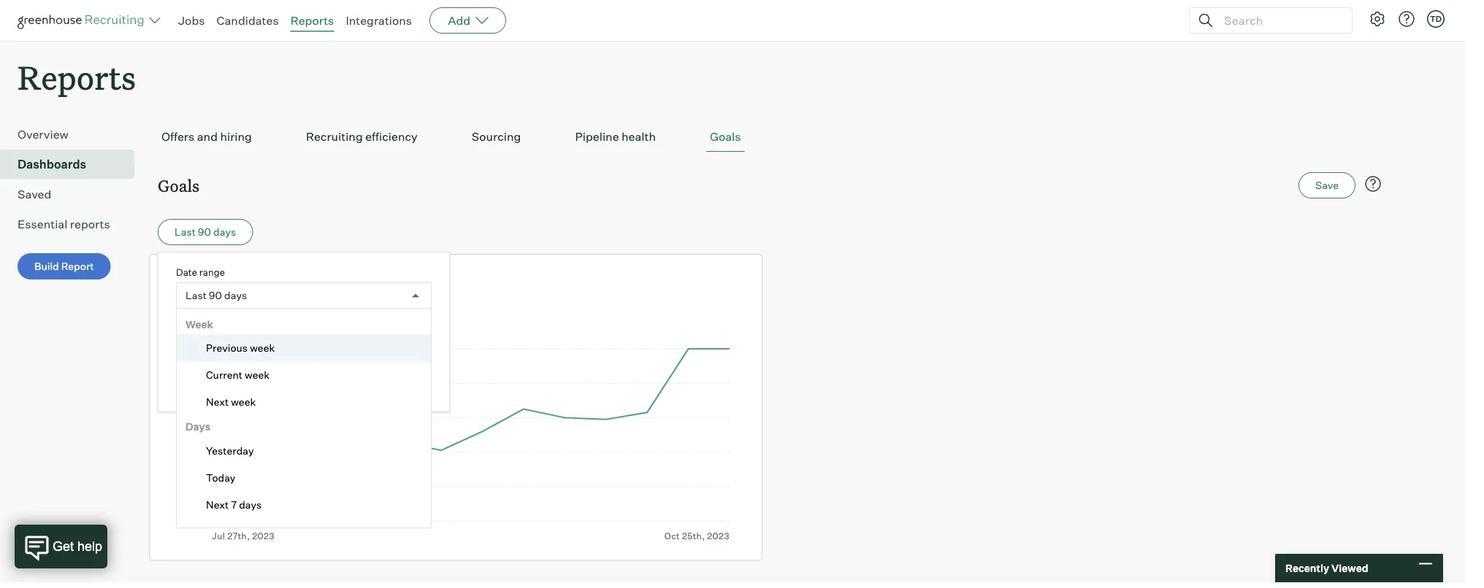 Task type: describe. For each thing, give the bounding box(es) containing it.
date
[[201, 340, 220, 352]]

time in
[[161, 268, 221, 288]]

week for next week
[[231, 396, 256, 409]]

reports
[[70, 217, 110, 232]]

1 vertical spatial 90
[[209, 290, 222, 302]]

start date
[[176, 340, 220, 352]]

faq image
[[1365, 176, 1383, 193]]

47%
[[182, 300, 218, 322]]

is
[[229, 313, 237, 326]]

stage
[[221, 268, 263, 288]]

week for current week
[[245, 369, 270, 382]]

next for next 7 days
[[206, 499, 229, 512]]

overview link
[[18, 126, 129, 143]]

next month
[[206, 294, 262, 306]]

Search text field
[[1221, 10, 1339, 31]]

week
[[186, 318, 213, 331]]

td
[[1431, 14, 1443, 24]]

1 vertical spatial last 90 days
[[186, 290, 247, 302]]

stage link
[[221, 267, 263, 289]]

integrations
[[346, 13, 412, 28]]

week for previous week
[[250, 342, 275, 355]]

recruiting
[[306, 129, 363, 144]]

days right 365
[[380, 313, 403, 326]]

offers
[[161, 129, 195, 144]]

2 vertical spatial goals
[[176, 313, 203, 326]]

efficiency
[[366, 129, 418, 144]]

1 vertical spatial goals
[[158, 175, 199, 196]]

date
[[176, 266, 197, 278]]

1 vertical spatial reports
[[18, 56, 136, 99]]

last 90 days inside button
[[175, 226, 236, 239]]

days right 30 at the bottom left of the page
[[246, 526, 269, 539]]

yesterday
[[206, 445, 254, 458]]

configure image
[[1369, 10, 1387, 28]]

next for next month
[[206, 294, 229, 306]]

days right 7
[[239, 499, 262, 512]]

xychart image
[[182, 345, 730, 542]]

days down stage link
[[224, 290, 247, 302]]

build
[[34, 260, 59, 273]]

goals data is only available for the last 365 days
[[176, 313, 403, 326]]

tab list containing offers and hiring
[[158, 122, 1385, 152]]

7
[[231, 499, 237, 512]]

dashboards link
[[18, 156, 129, 173]]

time
[[161, 268, 200, 288]]

range
[[199, 266, 225, 278]]

pipeline health
[[575, 129, 656, 144]]

last inside button
[[175, 226, 196, 239]]

30
[[231, 526, 244, 539]]

goals inside "button"
[[710, 129, 741, 144]]

saved
[[18, 187, 51, 202]]

0 vertical spatial reports
[[291, 13, 334, 28]]

viewed
[[1332, 563, 1369, 575]]

build report
[[34, 260, 94, 273]]

reports link
[[291, 13, 334, 28]]

pipeline
[[575, 129, 619, 144]]

add
[[448, 13, 471, 28]]

10/25/2023
[[320, 363, 377, 376]]

candidates link
[[217, 13, 279, 28]]

last
[[339, 313, 357, 326]]

add button
[[430, 7, 507, 34]]

for
[[306, 313, 319, 326]]



Task type: vqa. For each thing, say whether or not it's contained in the screenshot.
7
yes



Task type: locate. For each thing, give the bounding box(es) containing it.
report
[[61, 260, 94, 273]]

current
[[206, 369, 243, 382]]

jobs
[[178, 13, 205, 28]]

month
[[231, 294, 262, 306]]

only
[[239, 313, 260, 326]]

previous week
[[206, 342, 275, 355]]

0 vertical spatial last 90 days
[[175, 226, 236, 239]]

the
[[322, 313, 337, 326]]

last down time in
[[186, 290, 207, 302]]

recently viewed
[[1286, 563, 1369, 575]]

days up range at the top left of the page
[[213, 226, 236, 239]]

days
[[213, 226, 236, 239], [224, 290, 247, 302], [380, 313, 403, 326], [239, 499, 262, 512], [246, 526, 269, 539]]

week down current week
[[231, 396, 256, 409]]

sourcing
[[472, 129, 521, 144]]

pipeline health button
[[572, 122, 660, 152]]

1 vertical spatial last
[[186, 290, 207, 302]]

90
[[198, 226, 211, 239], [209, 290, 222, 302]]

2 next from the top
[[206, 396, 229, 409]]

essential reports
[[18, 217, 110, 232]]

next 7 days
[[206, 499, 262, 512]]

saved link
[[18, 186, 129, 203]]

last
[[175, 226, 196, 239], [186, 290, 207, 302]]

td button
[[1428, 10, 1445, 28]]

offers and hiring button
[[158, 122, 256, 152]]

0 vertical spatial 90
[[198, 226, 211, 239]]

in link
[[204, 267, 221, 289]]

0 vertical spatial last
[[175, 226, 196, 239]]

reports down greenhouse recruiting image
[[18, 56, 136, 99]]

next up data
[[206, 294, 229, 306]]

days
[[186, 421, 211, 434]]

reports
[[291, 13, 334, 28], [18, 56, 136, 99]]

0 vertical spatial goals
[[710, 129, 741, 144]]

next down current
[[206, 396, 229, 409]]

recruiting efficiency
[[306, 129, 418, 144]]

next left 30 at the bottom left of the page
[[206, 526, 229, 539]]

save button
[[1299, 173, 1356, 199]]

recruiting efficiency button
[[302, 122, 421, 152]]

next
[[206, 294, 229, 306], [206, 396, 229, 409], [206, 499, 229, 512], [206, 526, 229, 539]]

hiring
[[220, 129, 252, 144]]

greenhouse recruiting image
[[18, 12, 149, 29]]

and
[[197, 129, 218, 144]]

90 inside button
[[198, 226, 211, 239]]

data
[[206, 313, 227, 326]]

sourcing button
[[468, 122, 525, 152]]

available
[[262, 313, 304, 326]]

365
[[359, 313, 378, 326]]

candidates
[[217, 13, 279, 28]]

week down only on the left
[[250, 342, 275, 355]]

next week
[[206, 396, 256, 409]]

3 next from the top
[[206, 499, 229, 512]]

goals
[[710, 129, 741, 144], [158, 175, 199, 196], [176, 313, 203, 326]]

previous
[[206, 342, 248, 355]]

health
[[622, 129, 656, 144]]

days inside last 90 days button
[[213, 226, 236, 239]]

reports right candidates
[[291, 13, 334, 28]]

save
[[1316, 179, 1339, 192]]

next left 7
[[206, 499, 229, 512]]

td button
[[1425, 7, 1448, 31]]

1 vertical spatial week
[[245, 369, 270, 382]]

next for next week
[[206, 396, 229, 409]]

last 90 days up 'date range'
[[175, 226, 236, 239]]

integrations link
[[346, 13, 412, 28]]

goals button
[[707, 122, 745, 152]]

dashboards
[[18, 157, 86, 172]]

0 horizontal spatial reports
[[18, 56, 136, 99]]

start
[[176, 340, 198, 352]]

offers and hiring
[[161, 129, 252, 144]]

4 next from the top
[[206, 526, 229, 539]]

overview
[[18, 127, 69, 142]]

last 90 days
[[175, 226, 236, 239], [186, 290, 247, 302]]

1 next from the top
[[206, 294, 229, 306]]

90 down in link
[[209, 290, 222, 302]]

last 90 days button
[[158, 219, 253, 246]]

week
[[250, 342, 275, 355], [245, 369, 270, 382], [231, 396, 256, 409]]

0 vertical spatial week
[[250, 342, 275, 355]]

time link
[[161, 267, 204, 289]]

next 30 days
[[206, 526, 269, 539]]

last up date
[[175, 226, 196, 239]]

last 90 days down in link
[[186, 290, 247, 302]]

07/27/2023
[[185, 363, 242, 376]]

date range
[[176, 266, 225, 278]]

build report button
[[18, 254, 111, 280]]

next for next 30 days
[[206, 526, 229, 539]]

week down previous week
[[245, 369, 270, 382]]

jobs link
[[178, 13, 205, 28]]

essential reports link
[[18, 216, 129, 233]]

essential
[[18, 217, 67, 232]]

tab list
[[158, 122, 1385, 152]]

2 vertical spatial week
[[231, 396, 256, 409]]

1 horizontal spatial reports
[[291, 13, 334, 28]]

90 up 'date range'
[[198, 226, 211, 239]]

recently
[[1286, 563, 1330, 575]]

current week
[[206, 369, 270, 382]]

in
[[204, 268, 218, 288]]

today
[[206, 472, 236, 485]]



